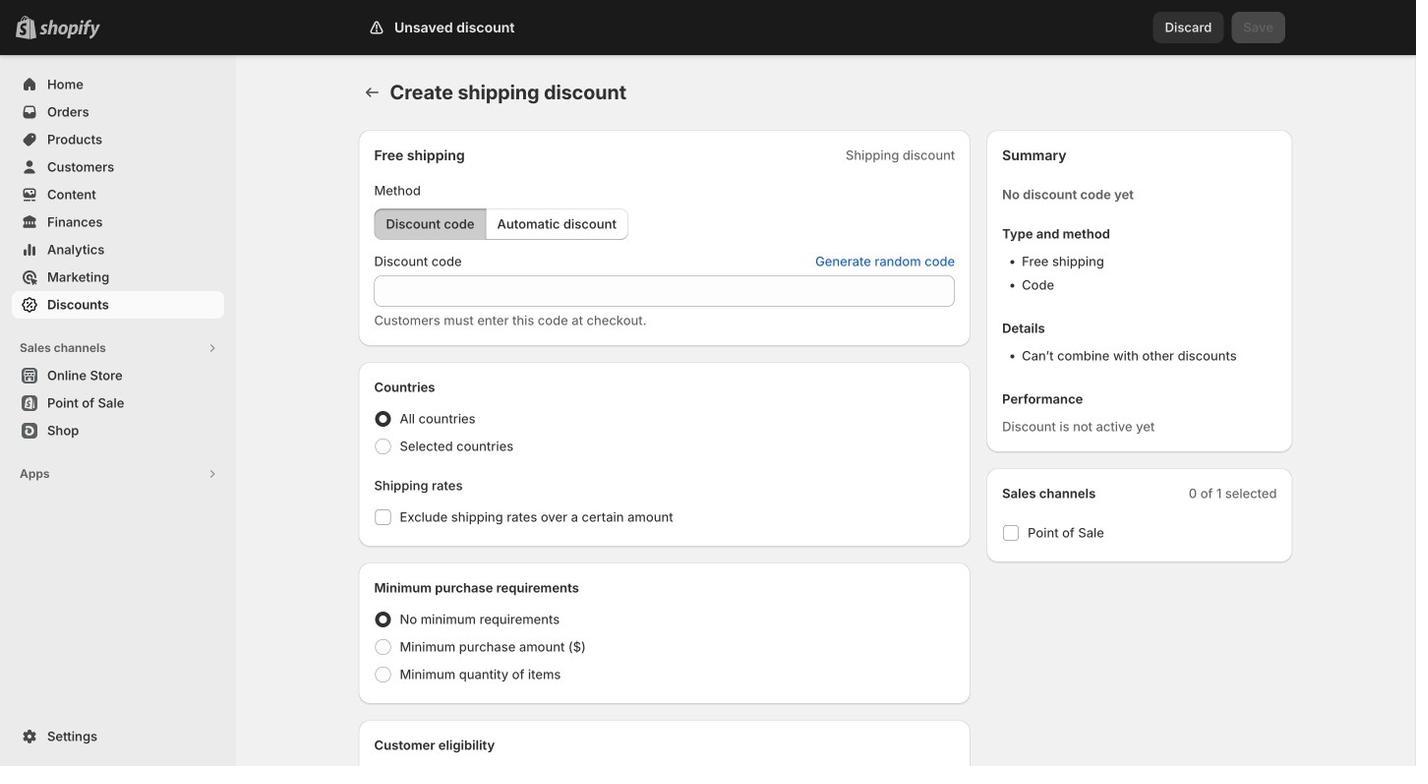 Task type: locate. For each thing, give the bounding box(es) containing it.
None text field
[[374, 275, 955, 307]]



Task type: describe. For each thing, give the bounding box(es) containing it.
shopify image
[[39, 19, 100, 39]]



